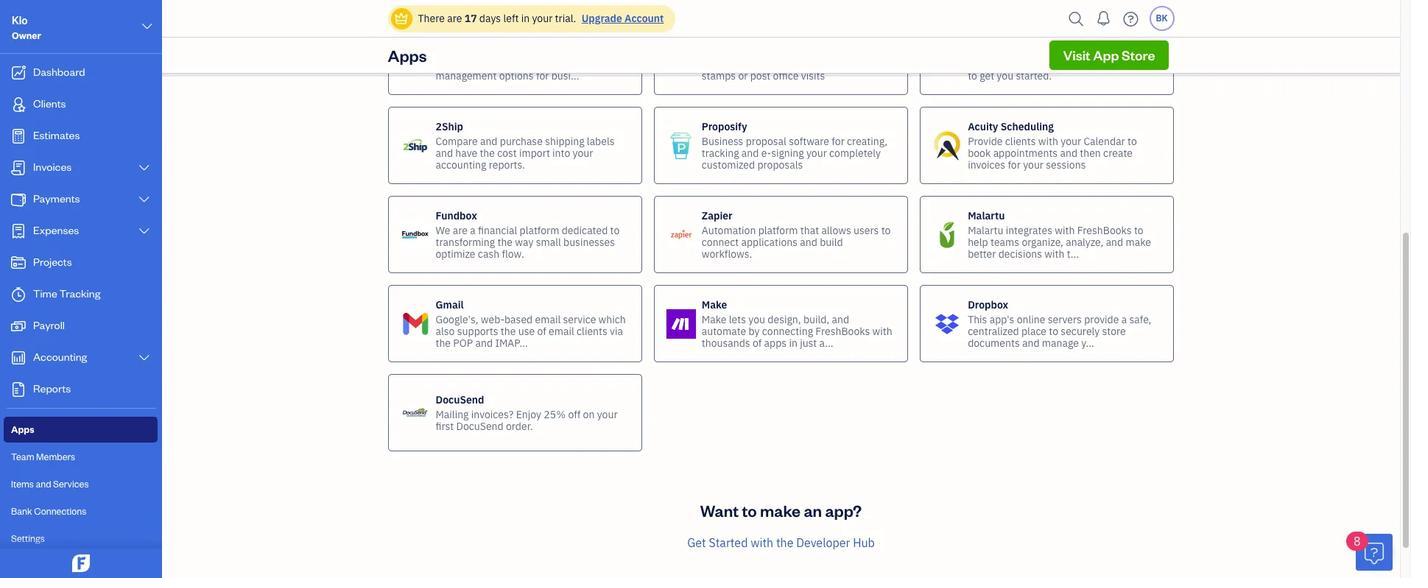Task type: locate. For each thing, give the bounding box(es) containing it.
0 vertical spatial are
[[447, 12, 462, 25]]

source
[[1066, 57, 1097, 70]]

malartu up help at the top of page
[[968, 209, 1005, 222]]

that inside gusto software that provides cloud-based payroll, benefits, and human resource management options for busi...
[[480, 45, 498, 59]]

1 horizontal spatial make
[[1126, 235, 1152, 249]]

for left busi...
[[536, 69, 549, 82]]

documents right "source"
[[1100, 57, 1152, 70]]

0 horizontal spatial a
[[470, 224, 476, 237]]

based up busi...
[[573, 45, 601, 59]]

freshbooks inside make make lets you design, build, and automate by connecting freshbooks with thousands of apps in just a...
[[816, 325, 870, 338]]

with right a...
[[873, 325, 893, 338]]

docusend image
[[400, 398, 430, 428]]

and left human
[[516, 57, 533, 70]]

3 chevron large down image from the top
[[137, 352, 151, 364]]

the inside mailform online mail management software that eliminates the need for envelopes, stamps or post office visits
[[753, 57, 768, 70]]

clients
[[1006, 134, 1036, 148], [577, 325, 608, 338]]

go to help image
[[1120, 8, 1143, 30]]

business
[[702, 134, 744, 148]]

that left build
[[801, 224, 819, 237]]

0 horizontal spatial you
[[749, 313, 766, 326]]

0 horizontal spatial documents
[[968, 336, 1020, 350]]

taxfyle taxfyle's integration with freshbooks seamlessly transfers source documents to get you started.
[[968, 31, 1152, 82]]

users
[[854, 224, 879, 237]]

1 horizontal spatial platform
[[759, 224, 798, 237]]

automation
[[702, 224, 756, 237]]

into
[[553, 146, 571, 160]]

stamps
[[702, 69, 736, 82]]

financial
[[478, 224, 517, 237]]

1 chevron large down image from the top
[[137, 162, 151, 174]]

enjoy
[[516, 408, 542, 421]]

8
[[1354, 534, 1361, 549]]

integrates
[[1006, 224, 1053, 237]]

to
[[968, 69, 978, 82], [1128, 134, 1137, 148], [611, 224, 620, 237], [882, 224, 891, 237], [1135, 224, 1144, 237], [1050, 325, 1059, 338], [742, 500, 757, 521]]

transfers
[[1022, 57, 1064, 70]]

2ship image
[[400, 131, 430, 160]]

docusend up the mailing
[[436, 393, 484, 406]]

main element
[[0, 0, 210, 578]]

integration
[[1011, 45, 1061, 59]]

that left provides
[[480, 45, 498, 59]]

envelopes,
[[811, 57, 861, 70]]

management inside gusto software that provides cloud-based payroll, benefits, and human resource management options for busi...
[[436, 69, 497, 82]]

and right items at the bottom left of the page
[[36, 478, 51, 490]]

chevron large down image down payroll link at left bottom
[[137, 352, 151, 364]]

client image
[[10, 97, 27, 112]]

based
[[573, 45, 601, 59], [505, 313, 533, 326]]

in left just
[[789, 336, 798, 350]]

items and services
[[11, 478, 89, 490]]

0 vertical spatial clients
[[1006, 134, 1036, 148]]

freshbooks
[[1086, 45, 1141, 59], [1078, 224, 1132, 237], [816, 325, 870, 338]]

are down fundbox
[[453, 224, 468, 237]]

and right pop
[[476, 336, 493, 350]]

2 vertical spatial chevron large down image
[[137, 352, 151, 364]]

software
[[436, 45, 477, 59]]

the left pop
[[436, 336, 451, 350]]

with inside taxfyle taxfyle's integration with freshbooks seamlessly transfers source documents to get you started.
[[1064, 45, 1084, 59]]

for right invoices
[[1008, 158, 1021, 171]]

klo owner
[[12, 13, 41, 41]]

chart image
[[10, 351, 27, 365]]

chevron large down image down invoices "link"
[[137, 194, 151, 206]]

with down scheduling
[[1039, 134, 1059, 148]]

to right analyze,
[[1135, 224, 1144, 237]]

0 vertical spatial chevron large down image
[[137, 162, 151, 174]]

we
[[436, 224, 451, 237]]

of right use
[[537, 325, 547, 338]]

0 vertical spatial software
[[820, 45, 861, 59]]

proposify
[[702, 120, 748, 133]]

chevron large down image
[[137, 162, 151, 174], [137, 194, 151, 206], [137, 352, 151, 364]]

your left sessions
[[1024, 158, 1044, 171]]

and inside malartu malartu integrates with freshbooks to help teams organize, analyze, and make better decisions with t...
[[1106, 235, 1124, 249]]

1 vertical spatial software
[[789, 134, 830, 148]]

1 horizontal spatial based
[[573, 45, 601, 59]]

software up visits at the top
[[820, 45, 861, 59]]

that right envelopes,
[[863, 45, 882, 59]]

off
[[568, 408, 581, 421]]

1 vertical spatial malartu
[[968, 224, 1004, 237]]

and right build,
[[832, 313, 850, 326]]

0 horizontal spatial platform
[[520, 224, 560, 237]]

apps up team
[[11, 424, 34, 435]]

0 vertical spatial a
[[470, 224, 476, 237]]

platform up flow.
[[520, 224, 560, 237]]

with left t... on the top
[[1045, 247, 1065, 260]]

mailform
[[702, 31, 745, 44]]

app's
[[990, 313, 1015, 326]]

1 horizontal spatial that
[[801, 224, 819, 237]]

to right users
[[882, 224, 891, 237]]

you right lets
[[749, 313, 766, 326]]

1 vertical spatial clients
[[577, 325, 608, 338]]

0 horizontal spatial of
[[537, 325, 547, 338]]

a down fundbox
[[470, 224, 476, 237]]

invoice image
[[10, 161, 27, 175]]

to right dedicated
[[611, 224, 620, 237]]

in inside make make lets you design, build, and automate by connecting freshbooks with thousands of apps in just a...
[[789, 336, 798, 350]]

1 horizontal spatial management
[[757, 45, 818, 59]]

management inside mailform online mail management software that eliminates the need for envelopes, stamps or post office visits
[[757, 45, 818, 59]]

settings
[[11, 533, 45, 545]]

1 horizontal spatial of
[[753, 336, 762, 350]]

0 horizontal spatial make
[[760, 500, 801, 521]]

to right want
[[742, 500, 757, 521]]

resource center badge image
[[1357, 534, 1393, 571]]

to inside zapier automation platform that allows users to connect applications and build workflows.
[[882, 224, 891, 237]]

your inside 2ship compare and purchase shipping labels and have the cost import into your accounting reports.
[[573, 146, 593, 160]]

eliminates
[[702, 57, 750, 70]]

0 vertical spatial in
[[521, 12, 530, 25]]

and inside dropbox this app's online servers provide a safe, centralized place to securely store documents and manage y...
[[1023, 336, 1040, 350]]

to right place
[[1050, 325, 1059, 338]]

0 horizontal spatial in
[[521, 12, 530, 25]]

build,
[[804, 313, 830, 326]]

cloud-
[[543, 45, 573, 59]]

the left use
[[501, 325, 516, 338]]

connections
[[34, 505, 86, 517]]

25%
[[544, 408, 566, 421]]

search image
[[1065, 8, 1089, 30]]

to right calendar
[[1128, 134, 1137, 148]]

1 vertical spatial documents
[[968, 336, 1020, 350]]

busi...
[[552, 69, 580, 82]]

bank connections link
[[4, 499, 158, 525]]

dashboard image
[[10, 66, 27, 80]]

a left the safe,
[[1122, 313, 1127, 326]]

1 platform from the left
[[520, 224, 560, 237]]

0 horizontal spatial management
[[436, 69, 497, 82]]

for left 'creating,'
[[832, 134, 845, 148]]

that inside zapier automation platform that allows users to connect applications and build workflows.
[[801, 224, 819, 237]]

to inside taxfyle taxfyle's integration with freshbooks seamlessly transfers source documents to get you started.
[[968, 69, 978, 82]]

documents down app's in the right bottom of the page
[[968, 336, 1020, 350]]

chevron large down image inside payments link
[[137, 194, 151, 206]]

tracking
[[59, 287, 100, 301]]

and left build
[[800, 235, 818, 249]]

of left apps
[[753, 336, 762, 350]]

0 horizontal spatial based
[[505, 313, 533, 326]]

the right or
[[753, 57, 768, 70]]

and down online
[[1023, 336, 1040, 350]]

1 vertical spatial apps
[[11, 424, 34, 435]]

0 horizontal spatial apps
[[11, 424, 34, 435]]

platform right automation
[[759, 224, 798, 237]]

with left app
[[1064, 45, 1084, 59]]

make left lets
[[702, 313, 727, 326]]

make image
[[667, 309, 696, 339]]

upgrade account link
[[579, 12, 664, 25]]

chevron large down image for invoices
[[137, 162, 151, 174]]

chevron large down image
[[140, 18, 154, 35], [137, 225, 151, 237]]

freshbooks inside malartu malartu integrates with freshbooks to help teams organize, analyze, and make better decisions with t...
[[1078, 224, 1132, 237]]

0 vertical spatial make
[[702, 298, 728, 311]]

platform inside fundbox we are a financial platform dedicated to transforming the way small businesses optimize cash flow.
[[520, 224, 560, 237]]

1 horizontal spatial in
[[789, 336, 798, 350]]

0 vertical spatial documents
[[1100, 57, 1152, 70]]

in right left
[[521, 12, 530, 25]]

0 vertical spatial freshbooks
[[1086, 45, 1141, 59]]

calendar
[[1084, 134, 1126, 148]]

1 vertical spatial in
[[789, 336, 798, 350]]

a inside fundbox we are a financial platform dedicated to transforming the way small businesses optimize cash flow.
[[470, 224, 476, 237]]

1 vertical spatial based
[[505, 313, 533, 326]]

the left way
[[498, 235, 513, 249]]

2 horizontal spatial that
[[863, 45, 882, 59]]

thousands
[[702, 336, 751, 350]]

creating,
[[847, 134, 888, 148]]

book
[[968, 146, 991, 160]]

0 horizontal spatial clients
[[577, 325, 608, 338]]

this
[[968, 313, 988, 326]]

your right 'on'
[[597, 408, 618, 421]]

2 make from the top
[[702, 313, 727, 326]]

bank connections
[[11, 505, 86, 517]]

you inside taxfyle taxfyle's integration with freshbooks seamlessly transfers source documents to get you started.
[[997, 69, 1014, 82]]

proposify image
[[667, 131, 696, 160]]

2 platform from the left
[[759, 224, 798, 237]]

are left 17
[[447, 12, 462, 25]]

0 vertical spatial make
[[1126, 235, 1152, 249]]

payments link
[[4, 185, 158, 215]]

services
[[53, 478, 89, 490]]

expense image
[[10, 224, 27, 239]]

documents inside dropbox this app's online servers provide a safe, centralized place to securely store documents and manage y...
[[968, 336, 1020, 350]]

make inside malartu malartu integrates with freshbooks to help teams organize, analyze, and make better decisions with t...
[[1126, 235, 1152, 249]]

1 horizontal spatial clients
[[1006, 134, 1036, 148]]

1 vertical spatial a
[[1122, 313, 1127, 326]]

store
[[1103, 325, 1126, 338]]

0 vertical spatial you
[[997, 69, 1014, 82]]

1 vertical spatial chevron large down image
[[137, 225, 151, 237]]

software up proposals
[[789, 134, 830, 148]]

to inside fundbox we are a financial platform dedicated to transforming the way small businesses optimize cash flow.
[[611, 224, 620, 237]]

0 vertical spatial malartu
[[968, 209, 1005, 222]]

a
[[470, 224, 476, 237], [1122, 313, 1127, 326]]

help
[[968, 235, 989, 249]]

to inside acuity scheduling provide clients with your calendar to book appointments and then create invoices for your sessions
[[1128, 134, 1137, 148]]

malartu up better
[[968, 224, 1004, 237]]

and left e-
[[742, 146, 759, 160]]

0 horizontal spatial that
[[480, 45, 498, 59]]

and left then on the top
[[1061, 146, 1078, 160]]

1 vertical spatial chevron large down image
[[137, 194, 151, 206]]

hub
[[853, 536, 875, 550]]

apps down crown image
[[388, 45, 427, 66]]

invoices
[[33, 160, 72, 174]]

with right started on the bottom
[[751, 536, 774, 550]]

1 vertical spatial make
[[760, 500, 801, 521]]

apps link
[[4, 417, 158, 443]]

your right into at left top
[[573, 146, 593, 160]]

8 button
[[1347, 532, 1393, 571]]

started.
[[1016, 69, 1052, 82]]

clients left via
[[577, 325, 608, 338]]

payments
[[33, 192, 80, 206]]

flow.
[[502, 247, 524, 260]]

build
[[820, 235, 843, 249]]

are
[[447, 12, 462, 25], [453, 224, 468, 237]]

clients down scheduling
[[1006, 134, 1036, 148]]

based up imap...
[[505, 313, 533, 326]]

0 vertical spatial based
[[573, 45, 601, 59]]

days
[[480, 12, 501, 25]]

design,
[[768, 313, 801, 326]]

for
[[796, 57, 809, 70], [536, 69, 549, 82], [832, 134, 845, 148], [1008, 158, 1021, 171]]

freshbooks inside taxfyle taxfyle's integration with freshbooks seamlessly transfers source documents to get you started.
[[1086, 45, 1141, 59]]

expenses link
[[4, 217, 158, 247]]

make right analyze,
[[1126, 235, 1152, 249]]

the inside fundbox we are a financial platform dedicated to transforming the way small businesses optimize cash flow.
[[498, 235, 513, 249]]

1 vertical spatial management
[[436, 69, 497, 82]]

make up get started with the developer hub link
[[760, 500, 801, 521]]

2 vertical spatial freshbooks
[[816, 325, 870, 338]]

gusto image
[[400, 42, 430, 71]]

1 horizontal spatial documents
[[1100, 57, 1152, 70]]

to left get
[[968, 69, 978, 82]]

1 vertical spatial freshbooks
[[1078, 224, 1132, 237]]

post
[[751, 69, 771, 82]]

just
[[800, 336, 817, 350]]

1 vertical spatial make
[[702, 313, 727, 326]]

to inside dropbox this app's online servers provide a safe, centralized place to securely store documents and manage y...
[[1050, 325, 1059, 338]]

documents inside taxfyle taxfyle's integration with freshbooks seamlessly transfers source documents to get you started.
[[1100, 57, 1152, 70]]

google's,
[[436, 313, 479, 326]]

management down "software"
[[436, 69, 497, 82]]

you
[[997, 69, 1014, 82], [749, 313, 766, 326]]

for inside acuity scheduling provide clients with your calendar to book appointments and then create invoices for your sessions
[[1008, 158, 1021, 171]]

and left have
[[436, 146, 453, 160]]

1 horizontal spatial a
[[1122, 313, 1127, 326]]

1 vertical spatial are
[[453, 224, 468, 237]]

0 vertical spatial management
[[757, 45, 818, 59]]

1 horizontal spatial apps
[[388, 45, 427, 66]]

teams
[[991, 235, 1020, 249]]

acuity scheduling image
[[933, 131, 962, 160]]

software
[[820, 45, 861, 59], [789, 134, 830, 148]]

your left trial.
[[532, 12, 553, 25]]

your inside docusend mailing invoices?  enjoy 25% off on your first docusend order.
[[597, 408, 618, 421]]

seamlessly
[[968, 57, 1020, 70]]

and right analyze,
[[1106, 235, 1124, 249]]

for inside gusto software that provides cloud-based payroll, benefits, and human resource management options for busi...
[[536, 69, 549, 82]]

via
[[610, 325, 623, 338]]

make up the automate
[[702, 298, 728, 311]]

the left cost on the top left
[[480, 146, 495, 160]]

you right get
[[997, 69, 1014, 82]]

your right the signing
[[807, 146, 827, 160]]

y...
[[1082, 336, 1095, 350]]

visit app store link
[[1050, 41, 1169, 70]]

for right need
[[796, 57, 809, 70]]

freshbooks for organize,
[[1078, 224, 1132, 237]]

chevron large down image inside invoices "link"
[[137, 162, 151, 174]]

a inside dropbox this app's online servers provide a safe, centralized place to securely store documents and manage y...
[[1122, 313, 1127, 326]]

on
[[583, 408, 595, 421]]

taxfyle
[[968, 31, 1003, 44]]

management up the office
[[757, 45, 818, 59]]

docusend right first
[[456, 420, 504, 433]]

clients link
[[4, 90, 158, 120]]

proposify business proposal software for creating, tracking and e-signing your completely customized proposals
[[702, 120, 888, 171]]

use
[[518, 325, 535, 338]]

1 vertical spatial you
[[749, 313, 766, 326]]

and inside gmail google's, web-based email service which also supports the use of email clients via the pop and imap...
[[476, 336, 493, 350]]

bk button
[[1150, 6, 1175, 31]]

better
[[968, 247, 997, 260]]

2 chevron large down image from the top
[[137, 194, 151, 206]]

17
[[465, 12, 477, 25]]

1 horizontal spatial you
[[997, 69, 1014, 82]]

chevron large down image down estimates link
[[137, 162, 151, 174]]



Task type: describe. For each thing, give the bounding box(es) containing it.
cost
[[498, 146, 517, 160]]

zapier image
[[667, 220, 696, 249]]

signing
[[772, 146, 804, 160]]

completely
[[830, 146, 881, 160]]

are inside fundbox we are a financial platform dedicated to transforming the way small businesses optimize cash flow.
[[453, 224, 468, 237]]

project image
[[10, 256, 27, 270]]

time
[[33, 287, 57, 301]]

centralized
[[968, 325, 1020, 338]]

taxfyle image
[[933, 42, 962, 71]]

zapier automation platform that allows users to connect applications and build workflows.
[[702, 209, 891, 260]]

fundbox image
[[400, 220, 430, 249]]

2ship
[[436, 120, 463, 133]]

money image
[[10, 319, 27, 334]]

1 malartu from the top
[[968, 209, 1005, 222]]

of inside gmail google's, web-based email service which also supports the use of email clients via the pop and imap...
[[537, 325, 547, 338]]

place
[[1022, 325, 1047, 338]]

sessions
[[1047, 158, 1086, 171]]

expenses
[[33, 223, 79, 237]]

developer
[[797, 536, 851, 550]]

online
[[702, 45, 732, 59]]

small
[[536, 235, 561, 249]]

accounting
[[436, 158, 487, 171]]

owner
[[12, 29, 41, 41]]

to inside malartu malartu integrates with freshbooks to help teams organize, analyze, and make better decisions with t...
[[1135, 224, 1144, 237]]

of inside make make lets you design, build, and automate by connecting freshbooks with thousands of apps in just a...
[[753, 336, 762, 350]]

crown image
[[394, 11, 409, 26]]

the down 'want to make an app?'
[[777, 536, 794, 550]]

members
[[36, 451, 75, 463]]

need
[[770, 57, 794, 70]]

scheduling
[[1001, 120, 1054, 133]]

lets
[[729, 313, 746, 326]]

and inside gusto software that provides cloud-based payroll, benefits, and human resource management options for busi...
[[516, 57, 533, 70]]

mailing
[[436, 408, 469, 421]]

malartu image
[[933, 220, 962, 249]]

based inside gusto software that provides cloud-based payroll, benefits, and human resource management options for busi...
[[573, 45, 601, 59]]

based inside gmail google's, web-based email service which also supports the use of email clients via the pop and imap...
[[505, 313, 533, 326]]

get started with the developer hub
[[688, 536, 875, 550]]

imap...
[[495, 336, 528, 350]]

1 make from the top
[[702, 298, 728, 311]]

and inside acuity scheduling provide clients with your calendar to book appointments and then create invoices for your sessions
[[1061, 146, 1078, 160]]

reports link
[[4, 375, 158, 405]]

estimate image
[[10, 129, 27, 144]]

online
[[1017, 313, 1046, 326]]

a...
[[820, 336, 834, 350]]

acuity scheduling provide clients with your calendar to book appointments and then create invoices for your sessions
[[968, 120, 1137, 171]]

time tracking link
[[4, 280, 158, 310]]

or
[[739, 69, 748, 82]]

that inside mailform online mail management software that eliminates the need for envelopes, stamps or post office visits
[[863, 45, 882, 59]]

the inside 2ship compare and purchase shipping labels and have the cost import into your accounting reports.
[[480, 146, 495, 160]]

you inside make make lets you design, build, and automate by connecting freshbooks with thousands of apps in just a...
[[749, 313, 766, 326]]

cash
[[478, 247, 500, 260]]

items and services link
[[4, 472, 158, 497]]

gusto
[[436, 31, 464, 44]]

an
[[804, 500, 822, 521]]

clients inside acuity scheduling provide clients with your calendar to book appointments and then create invoices for your sessions
[[1006, 134, 1036, 148]]

for inside proposify business proposal software for creating, tracking and e-signing your completely customized proposals
[[832, 134, 845, 148]]

software inside proposify business proposal software for creating, tracking and e-signing your completely customized proposals
[[789, 134, 830, 148]]

with inside acuity scheduling provide clients with your calendar to book appointments and then create invoices for your sessions
[[1039, 134, 1059, 148]]

notifications image
[[1092, 4, 1116, 33]]

invoices?
[[471, 408, 514, 421]]

chevron large down image for payments
[[137, 194, 151, 206]]

for inside mailform online mail management software that eliminates the need for envelopes, stamps or post office visits
[[796, 57, 809, 70]]

2 malartu from the top
[[968, 224, 1004, 237]]

then
[[1080, 146, 1101, 160]]

manage
[[1043, 336, 1079, 350]]

docusend mailing invoices?  enjoy 25% off on your first docusend order.
[[436, 393, 618, 433]]

want to make an app?
[[701, 500, 862, 521]]

gmail
[[436, 298, 464, 311]]

provide
[[1085, 313, 1120, 326]]

automate
[[702, 325, 747, 338]]

dropbox image
[[933, 309, 962, 339]]

with inside make make lets you design, build, and automate by connecting freshbooks with thousands of apps in just a...
[[873, 325, 893, 338]]

mailform image
[[667, 42, 696, 71]]

clients inside gmail google's, web-based email service which also supports the use of email clients via the pop and imap...
[[577, 325, 608, 338]]

gmail image
[[400, 309, 430, 339]]

gusto software that provides cloud-based payroll, benefits, and human resource management options for busi...
[[436, 31, 611, 82]]

dropbox this app's online servers provide a safe, centralized place to securely store documents and manage y...
[[968, 298, 1152, 350]]

e-
[[762, 146, 772, 160]]

visit app store
[[1064, 46, 1156, 63]]

and inside proposify business proposal software for creating, tracking and e-signing your completely customized proposals
[[742, 146, 759, 160]]

clients
[[33, 97, 66, 111]]

dropbox
[[968, 298, 1009, 311]]

apps inside main element
[[11, 424, 34, 435]]

invoices
[[968, 158, 1006, 171]]

there
[[418, 12, 445, 25]]

human
[[535, 57, 568, 70]]

and right have
[[480, 134, 498, 148]]

chevron large down image for accounting
[[137, 352, 151, 364]]

estimates
[[33, 128, 80, 142]]

your up sessions
[[1061, 134, 1082, 148]]

businesses
[[564, 235, 615, 249]]

1 vertical spatial docusend
[[456, 420, 504, 433]]

dashboard link
[[4, 58, 158, 88]]

report image
[[10, 382, 27, 397]]

items
[[11, 478, 34, 490]]

provide
[[968, 134, 1003, 148]]

started
[[709, 536, 748, 550]]

timer image
[[10, 287, 27, 302]]

fundbox we are a financial platform dedicated to transforming the way small businesses optimize cash flow.
[[436, 209, 620, 260]]

service
[[563, 313, 596, 326]]

transforming
[[436, 235, 495, 249]]

app?
[[826, 500, 862, 521]]

payroll,
[[436, 57, 470, 70]]

way
[[515, 235, 534, 249]]

platform inside zapier automation platform that allows users to connect applications and build workflows.
[[759, 224, 798, 237]]

resource
[[570, 57, 611, 70]]

also
[[436, 325, 455, 338]]

payment image
[[10, 192, 27, 207]]

proposal
[[746, 134, 787, 148]]

benefits,
[[473, 57, 513, 70]]

apps
[[765, 336, 787, 350]]

0 vertical spatial chevron large down image
[[140, 18, 154, 35]]

safe,
[[1130, 313, 1152, 326]]

store
[[1122, 46, 1156, 63]]

0 vertical spatial docusend
[[436, 393, 484, 406]]

freshbooks for documents
[[1086, 45, 1141, 59]]

get started with the developer hub link
[[688, 536, 875, 550]]

and inside make make lets you design, build, and automate by connecting freshbooks with thousands of apps in just a...
[[832, 313, 850, 326]]

accounting
[[33, 350, 87, 364]]

freshbooks image
[[69, 555, 93, 573]]

customized
[[702, 158, 755, 171]]

your inside proposify business proposal software for creating, tracking and e-signing your completely customized proposals
[[807, 146, 827, 160]]

visit
[[1064, 46, 1091, 63]]

zapier
[[702, 209, 733, 222]]

and inside main element
[[36, 478, 51, 490]]

get
[[688, 536, 706, 550]]

and inside zapier automation platform that allows users to connect applications and build workflows.
[[800, 235, 818, 249]]

0 vertical spatial apps
[[388, 45, 427, 66]]

with up t... on the top
[[1055, 224, 1075, 237]]

pop
[[453, 336, 473, 350]]

have
[[456, 146, 478, 160]]

software inside mailform online mail management software that eliminates the need for envelopes, stamps or post office visits
[[820, 45, 861, 59]]



Task type: vqa. For each thing, say whether or not it's contained in the screenshot.
notes
no



